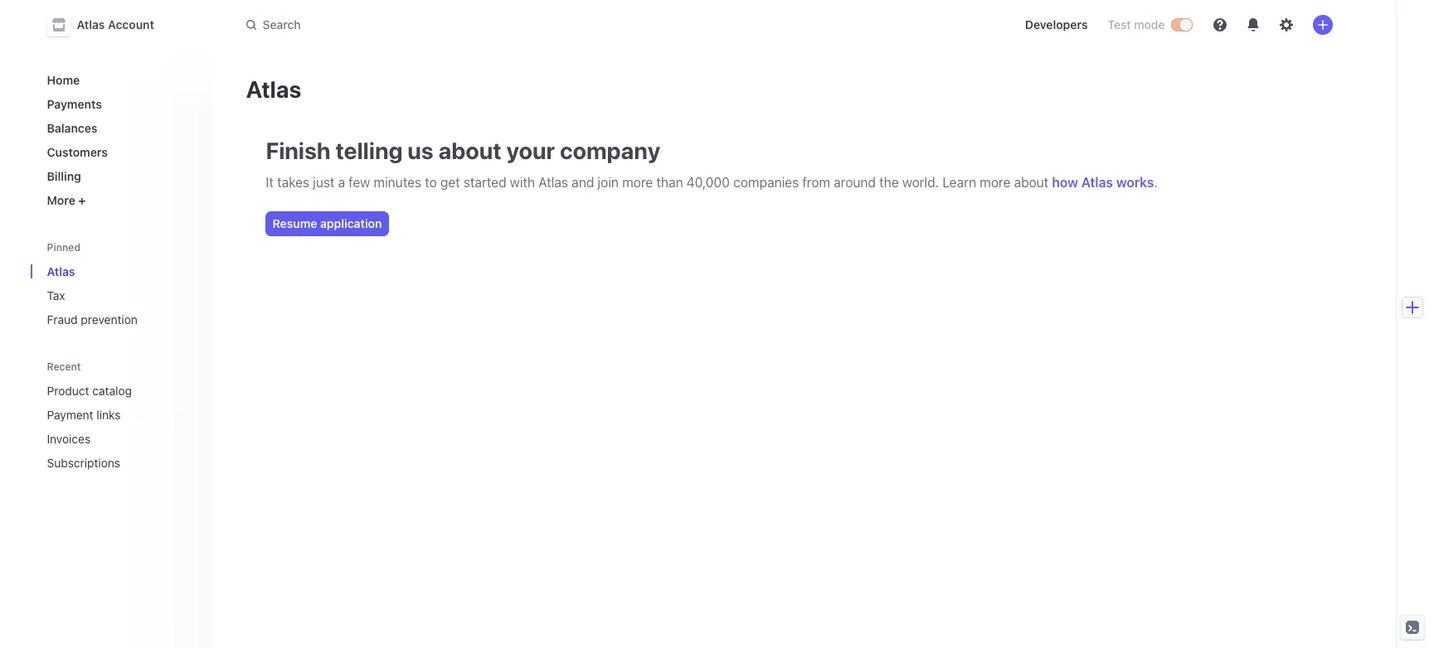 Task type: vqa. For each thing, say whether or not it's contained in the screenshot.
All disputes
no



Task type: describe. For each thing, give the bounding box(es) containing it.
invoices
[[47, 432, 91, 446]]

to
[[425, 175, 437, 190]]

40,000
[[687, 175, 730, 190]]

and
[[572, 175, 594, 190]]

notifications image
[[1246, 18, 1260, 32]]

test mode
[[1108, 17, 1165, 32]]

fraud
[[47, 313, 78, 327]]

customers
[[47, 145, 108, 159]]

payment links link
[[40, 401, 176, 429]]

product
[[47, 384, 89, 398]]

atlas inside button
[[77, 17, 105, 32]]

+
[[78, 193, 86, 207]]

it takes just a few minutes to get started with atlas and join more than 40,000 companies from around the world. learn more about how atlas works .
[[266, 175, 1158, 190]]

0 horizontal spatial about
[[439, 137, 502, 164]]

recent
[[47, 361, 81, 373]]

just
[[313, 175, 335, 190]]

invoices link
[[40, 426, 176, 453]]

catalog
[[92, 384, 132, 398]]

company
[[560, 137, 661, 164]]

payment
[[47, 408, 93, 422]]

few
[[349, 175, 370, 190]]

tax link
[[40, 282, 200, 309]]

takes
[[277, 175, 309, 190]]

around
[[834, 175, 876, 190]]

atlas link
[[40, 258, 200, 285]]

billing
[[47, 169, 81, 183]]

how atlas works link
[[1052, 175, 1154, 190]]

search
[[263, 17, 301, 32]]

recent element
[[30, 377, 213, 477]]

balances link
[[40, 114, 200, 142]]

prevention
[[81, 313, 138, 327]]

tax
[[47, 289, 65, 303]]

atlas down search
[[246, 75, 301, 103]]

subscriptions link
[[40, 450, 176, 477]]

mode
[[1134, 17, 1165, 32]]

more +
[[47, 193, 86, 207]]

Search text field
[[236, 10, 704, 40]]

pinned navigation links element
[[40, 234, 203, 333]]

balances
[[47, 121, 97, 135]]

product catalog link
[[40, 377, 176, 405]]

finish telling us about your company
[[266, 137, 661, 164]]

fraud prevention link
[[40, 306, 200, 333]]

account
[[108, 17, 154, 32]]

developers
[[1025, 17, 1088, 32]]

atlas account button
[[47, 13, 171, 36]]

started
[[464, 175, 506, 190]]

it
[[266, 175, 274, 190]]

billing link
[[40, 163, 200, 190]]

from
[[802, 175, 830, 190]]

atlas left the and
[[539, 175, 568, 190]]



Task type: locate. For each thing, give the bounding box(es) containing it.
your
[[507, 137, 555, 164]]

atlas account
[[77, 17, 154, 32]]

join
[[598, 175, 619, 190]]

help image
[[1213, 18, 1226, 32]]

recent navigation links element
[[30, 353, 213, 477]]

atlas down pinned
[[47, 265, 75, 279]]

us
[[408, 137, 434, 164]]

than
[[657, 175, 683, 190]]

0 horizontal spatial more
[[622, 175, 653, 190]]

application
[[320, 217, 382, 231]]

pinned element
[[40, 258, 200, 333]]

about left how
[[1014, 175, 1049, 190]]

minutes
[[374, 175, 421, 190]]

customers link
[[40, 139, 200, 166]]

more
[[622, 175, 653, 190], [980, 175, 1011, 190]]

home
[[47, 73, 80, 87]]

1 more from the left
[[622, 175, 653, 190]]

Search search field
[[236, 10, 704, 40]]

works
[[1117, 175, 1154, 190]]

developers link
[[1018, 12, 1095, 38]]

product catalog
[[47, 384, 132, 398]]

pinned
[[47, 241, 81, 254]]

fraud prevention
[[47, 313, 138, 327]]

atlas right how
[[1082, 175, 1113, 190]]

payment links
[[47, 408, 121, 422]]

get
[[440, 175, 460, 190]]

.
[[1154, 175, 1158, 190]]

how
[[1052, 175, 1078, 190]]

payments
[[47, 97, 102, 111]]

1 horizontal spatial about
[[1014, 175, 1049, 190]]

1 vertical spatial about
[[1014, 175, 1049, 190]]

finish
[[266, 137, 331, 164]]

more right learn
[[980, 175, 1011, 190]]

atlas left account
[[77, 17, 105, 32]]

2 more from the left
[[980, 175, 1011, 190]]

learn
[[943, 175, 976, 190]]

payments link
[[40, 90, 200, 118]]

about
[[439, 137, 502, 164], [1014, 175, 1049, 190]]

0 vertical spatial about
[[439, 137, 502, 164]]

telling
[[336, 137, 403, 164]]

more right the "join"
[[622, 175, 653, 190]]

home link
[[40, 66, 200, 94]]

1 horizontal spatial more
[[980, 175, 1011, 190]]

resume
[[272, 217, 317, 231]]

the
[[879, 175, 899, 190]]

links
[[96, 408, 121, 422]]

resume application link
[[266, 212, 389, 236]]

settings image
[[1280, 18, 1293, 32]]

with
[[510, 175, 535, 190]]

core navigation links element
[[40, 66, 200, 214]]

a
[[338, 175, 345, 190]]

more
[[47, 193, 75, 207]]

companies
[[733, 175, 799, 190]]

test
[[1108, 17, 1131, 32]]

atlas
[[77, 17, 105, 32], [246, 75, 301, 103], [539, 175, 568, 190], [1082, 175, 1113, 190], [47, 265, 75, 279]]

world.
[[902, 175, 939, 190]]

about up started
[[439, 137, 502, 164]]

resume application
[[272, 217, 382, 231]]

atlas inside pinned element
[[47, 265, 75, 279]]

subscriptions
[[47, 456, 120, 470]]



